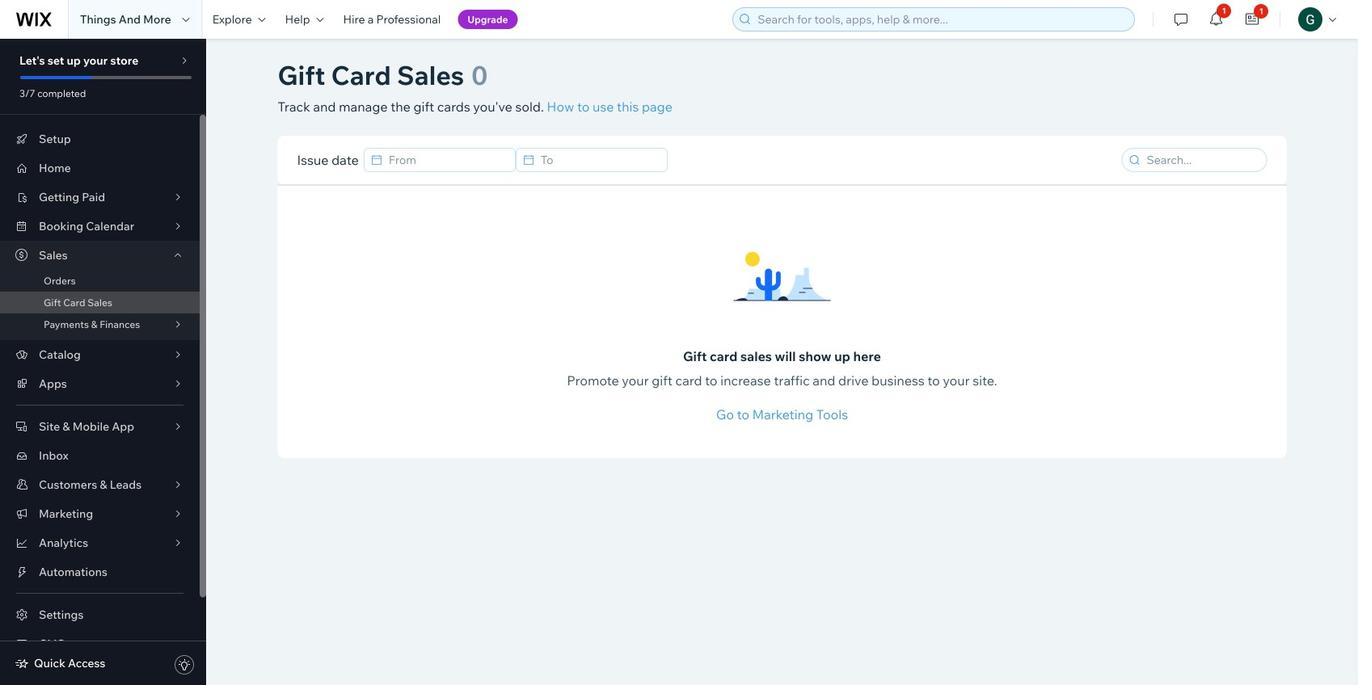 Task type: vqa. For each thing, say whether or not it's contained in the screenshot.
'Search for tools, apps, help & more...' field
yes



Task type: describe. For each thing, give the bounding box(es) containing it.
Search for tools, apps, help & more... field
[[753, 8, 1130, 31]]

From field
[[384, 149, 510, 171]]

sidebar element
[[0, 39, 206, 686]]



Task type: locate. For each thing, give the bounding box(es) containing it.
To field
[[536, 149, 662, 171]]

Search... field
[[1142, 149, 1262, 171]]



